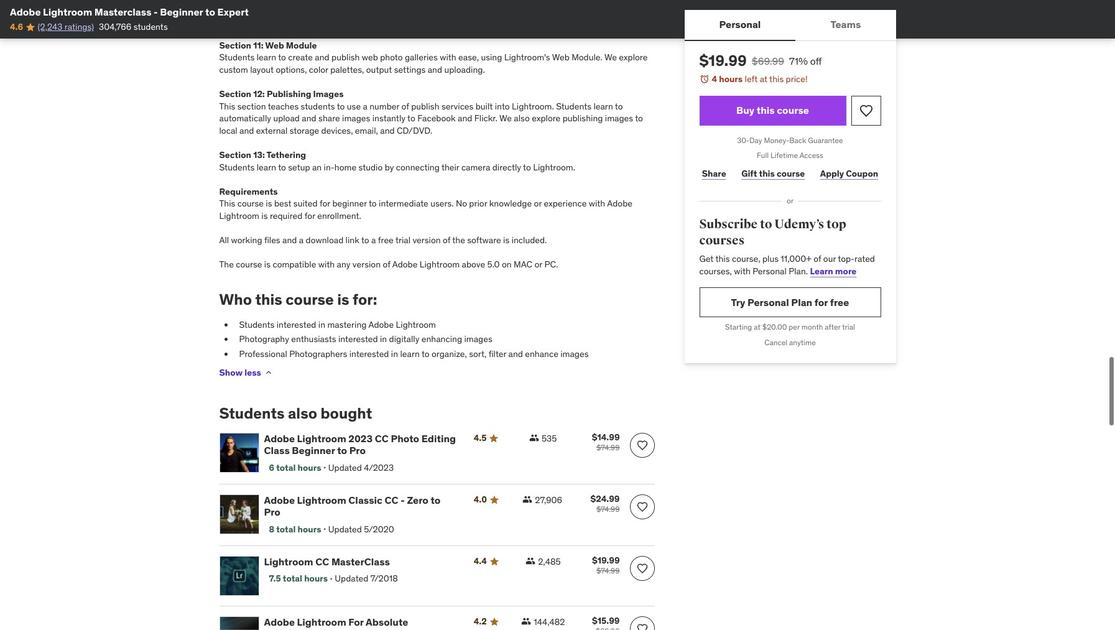 Task type: vqa. For each thing, say whether or not it's contained in the screenshot.


Task type: locate. For each thing, give the bounding box(es) containing it.
section up automatically
[[237, 101, 266, 112]]

lightroom. up experience on the top of page
[[533, 161, 575, 173]]

cc for 2023
[[375, 432, 389, 445]]

students inside the section 12: publishing images this section teaches students to use a number of publish services built into lightroom. students learn to automatically upload and share images instantly to facebook and flickr. we also explore publishing images to local and external storage devices, email, and cd/dvd.
[[301, 101, 335, 112]]

0 vertical spatial at
[[760, 73, 768, 85]]

learn up publishing
[[594, 101, 613, 112]]

cc for classic
[[385, 494, 399, 506]]

to inside "section 11: web module students learn to create and publish web photo galleries with ease, using lightroom's web module. we explore custom layout options, color palettes, output settings and uploading."
[[278, 52, 286, 63]]

the down 'preset'
[[461, 3, 474, 14]]

lightroom. inside section 13: tethering students learn to setup an in-home studio by connecting their camera directly to lightroom.
[[533, 161, 575, 173]]

section
[[219, 40, 251, 51], [219, 88, 251, 100], [219, 149, 251, 160]]

cd/dvd.
[[397, 125, 432, 136]]

to inside adobe lightroom classic cc - zero to pro
[[431, 494, 441, 506]]

to
[[384, 0, 391, 2], [241, 3, 249, 14], [322, 3, 330, 14], [205, 6, 215, 18], [278, 52, 286, 63], [337, 101, 345, 112], [615, 101, 623, 112], [407, 113, 415, 124], [635, 113, 643, 124], [278, 161, 286, 173], [523, 161, 531, 173], [369, 198, 377, 209], [760, 216, 772, 232], [361, 235, 369, 246], [422, 348, 430, 359], [337, 444, 347, 457], [431, 494, 441, 506]]

lightroom left above
[[420, 259, 460, 270]]

adobe down 7.5
[[264, 616, 295, 628]]

cc inside adobe lightroom classic cc - zero to pro
[[385, 494, 399, 506]]

and up "storage"
[[302, 113, 316, 124]]

1 vertical spatial color
[[309, 64, 328, 75]]

galleries
[[405, 52, 438, 63]]

1 vertical spatial publish
[[411, 101, 439, 112]]

and down 'services'
[[458, 113, 472, 124]]

working right all
[[231, 235, 262, 246]]

0 horizontal spatial print
[[394, 0, 412, 2]]

enhancing
[[422, 334, 462, 345]]

working up custom
[[219, 15, 250, 26]]

total for beginner
[[276, 462, 296, 473]]

course for gift this course
[[777, 168, 805, 179]]

studio
[[359, 161, 383, 173]]

learn
[[219, 3, 239, 14], [257, 52, 276, 63], [594, 101, 613, 112], [257, 161, 276, 173], [400, 348, 420, 359]]

1 vertical spatial version
[[353, 259, 381, 270]]

zero
[[407, 494, 429, 506]]

all
[[219, 235, 229, 246]]

tab list
[[685, 10, 896, 41]]

page
[[338, 15, 357, 26]]

1 section from the top
[[237, 0, 266, 2]]

the left software
[[452, 235, 465, 246]]

hours for lightroom cc masterclass
[[304, 573, 328, 584]]

students inside section 13: tethering students learn to setup an in-home studio by connecting their camera directly to lightroom.
[[219, 161, 255, 173]]

0 vertical spatial publish
[[332, 52, 360, 63]]

0 vertical spatial $74.99
[[596, 443, 620, 452]]

1 vertical spatial in
[[380, 334, 387, 345]]

4 hours left at this price!
[[712, 73, 808, 85]]

settings
[[394, 64, 426, 75]]

1 $74.99 from the top
[[596, 443, 620, 452]]

this up expert
[[219, 0, 235, 2]]

1 horizontal spatial also
[[514, 113, 530, 124]]

1 horizontal spatial publish
[[411, 101, 439, 112]]

hours for adobe lightroom classic cc - zero to pro
[[298, 524, 321, 535]]

web left module.
[[552, 52, 570, 63]]

xsmall image left 144,482
[[521, 617, 531, 627]]

0 vertical spatial version
[[413, 235, 441, 246]]

0 vertical spatial updated
[[328, 462, 362, 473]]

1 vertical spatial section
[[219, 88, 251, 100]]

section inside the section 12: publishing images this section teaches students to use a number of publish services built into lightroom. students learn to automatically upload and share images instantly to facebook and flickr. we also explore publishing images to local and external storage devices, email, and cd/dvd.
[[219, 88, 251, 100]]

in left digitally
[[380, 334, 387, 345]]

2 vertical spatial interested
[[349, 348, 389, 359]]

1 vertical spatial $19.99
[[592, 555, 620, 566]]

gift this course
[[742, 168, 805, 179]]

or for the course is compatible with any version of adobe lightroom above 5.0 on mac or pc.
[[535, 259, 542, 270]]

the
[[219, 259, 234, 270]]

ease,
[[458, 52, 479, 63]]

mastering
[[327, 319, 367, 330]]

in down digitally
[[391, 348, 398, 359]]

1 vertical spatial trial
[[842, 322, 855, 332]]

gift this course link
[[739, 161, 808, 186]]

1 horizontal spatial color
[[361, 3, 380, 14]]

publish up facebook
[[411, 101, 439, 112]]

1 vertical spatial updated
[[328, 524, 362, 535]]

2 vertical spatial total
[[283, 573, 302, 584]]

course down requirements
[[237, 198, 264, 209]]

0 vertical spatial we
[[554, 3, 566, 14]]

2 vertical spatial $74.99
[[596, 566, 620, 576]]

section for this
[[219, 88, 251, 100]]

11,000+
[[781, 253, 812, 265]]

0 horizontal spatial explore
[[532, 113, 561, 124]]

2 section from the top
[[219, 88, 251, 100]]

1 vertical spatial this
[[219, 101, 235, 112]]

this down $69.99
[[770, 73, 784, 85]]

0 vertical spatial section
[[219, 40, 251, 51]]

we right module.
[[605, 52, 617, 63]]

of left 'our'
[[814, 253, 821, 265]]

2 vertical spatial personal
[[748, 296, 789, 308]]

expert
[[217, 6, 249, 18]]

with inside "section 11: web module students learn to create and publish web photo galleries with ease, using lightroom's web module. we explore custom layout options, color palettes, output settings and uploading."
[[440, 52, 456, 63]]

section left "13:"
[[219, 149, 251, 160]]

section left 11:
[[219, 40, 251, 51]]

for down calibration
[[391, 15, 401, 26]]

hours down lightroom cc masterclass
[[304, 573, 328, 584]]

0 vertical spatial web
[[265, 40, 284, 51]]

and down galleries
[[428, 64, 442, 75]]

2 vertical spatial this
[[219, 198, 235, 209]]

free up after on the bottom right
[[830, 296, 849, 308]]

$74.99 inside $24.99 $74.99
[[596, 505, 620, 514]]

coupon
[[846, 168, 878, 179]]

0 vertical spatial xsmall image
[[264, 368, 274, 378]]

soft-
[[251, 3, 269, 14]]

1 this from the top
[[219, 0, 235, 2]]

1 horizontal spatial using
[[481, 52, 502, 63]]

color up options on the left of the page
[[361, 3, 380, 14]]

this for who this course is for:
[[255, 290, 282, 309]]

cc right classic
[[385, 494, 399, 506]]

1 vertical spatial pro
[[264, 506, 280, 518]]

version right any
[[353, 259, 381, 270]]

1 horizontal spatial print
[[558, 0, 576, 2]]

course inside the "requirements this course is best suited for beginner to intermediate users. no prior knowledge or experience with adobe lightroom is required for enrollment."
[[237, 198, 264, 209]]

0 vertical spatial color
[[361, 3, 380, 14]]

hours right 6
[[298, 462, 321, 473]]

cc up 7.5 total hours
[[315, 556, 329, 568]]

this inside get this course, plus 11,000+ of our top-rated courses, with personal plan.
[[716, 253, 730, 265]]

explore
[[619, 52, 648, 63], [532, 113, 561, 124]]

or for requirements this course is best suited for beginner to intermediate users. no prior knowledge or experience with adobe lightroom is required for enrollment.
[[534, 198, 542, 209]]

0 vertical spatial working
[[219, 15, 250, 26]]

into
[[495, 101, 510, 112]]

publish inside "section 11: web module students learn to create and publish web photo galleries with ease, using lightroom's web module. we explore custom layout options, color palettes, output settings and uploading."
[[332, 52, 360, 63]]

lightroom inside adobe lightroom classic cc - zero to pro
[[297, 494, 346, 506]]

absolute
[[366, 616, 408, 628]]

learn down digitally
[[400, 348, 420, 359]]

1 section from the top
[[219, 40, 251, 51]]

with right experience on the top of page
[[589, 198, 605, 209]]

3 this from the top
[[219, 198, 235, 209]]

pro up updated 4/2023
[[349, 444, 366, 457]]

updated 5/2020
[[328, 524, 394, 535]]

section inside section 13: tethering students learn to setup an in-home studio by connecting their camera directly to lightroom.
[[219, 149, 251, 160]]

0 vertical spatial $19.99
[[699, 51, 747, 70]]

2 vertical spatial section
[[219, 149, 251, 160]]

and
[[494, 0, 509, 2], [508, 3, 522, 14], [321, 15, 336, 26], [315, 52, 329, 63], [428, 64, 442, 75], [302, 113, 316, 124], [458, 113, 472, 124], [239, 125, 254, 136], [380, 125, 395, 136], [282, 235, 297, 246], [509, 348, 523, 359]]

2 horizontal spatial also
[[569, 3, 584, 14]]

of up instantly
[[402, 101, 409, 112]]

cc inside 'adobe lightroom 2023 cc photo editing class beginner to pro'
[[375, 432, 389, 445]]

lightroom up digitally
[[396, 319, 436, 330]]

teaches
[[268, 101, 299, 112]]

interested
[[277, 319, 316, 330], [338, 334, 378, 345], [349, 348, 389, 359]]

hours
[[719, 73, 743, 85], [298, 462, 321, 473], [298, 524, 321, 535], [304, 573, 328, 584]]

xsmall image left 27,906
[[523, 495, 533, 505]]

publish
[[332, 52, 360, 63], [411, 101, 439, 112]]

0 horizontal spatial pro
[[264, 506, 280, 518]]

this for gift this course
[[759, 168, 775, 179]]

1 vertical spatial -
[[401, 494, 405, 506]]

or up udemy's
[[787, 196, 794, 205]]

explore right module.
[[619, 52, 648, 63]]

palettes,
[[330, 64, 364, 75]]

suited
[[294, 198, 318, 209]]

27,906
[[535, 495, 562, 506]]

included.
[[512, 235, 547, 246]]

xsmall image
[[529, 433, 539, 443], [521, 617, 531, 627]]

lightroom's
[[504, 52, 550, 63]]

automatically
[[219, 113, 271, 124]]

for
[[391, 15, 401, 26], [320, 198, 330, 209], [305, 210, 315, 221], [815, 296, 828, 308]]

tab list containing personal
[[685, 10, 896, 41]]

1 vertical spatial students
[[301, 101, 335, 112]]

explores
[[268, 0, 301, 2]]

0 vertical spatial in
[[318, 319, 325, 330]]

number
[[370, 101, 399, 112]]

images up between at the top left of the page
[[414, 0, 442, 2]]

total right 7.5
[[283, 573, 302, 584]]

adobe inside the "requirements this course is best suited for beginner to intermediate users. no prior knowledge or experience with adobe lightroom is required for enrollment."
[[607, 198, 633, 209]]

0 horizontal spatial web
[[265, 40, 284, 51]]

section up soft-
[[237, 0, 266, 2]]

0 vertical spatial layout
[[271, 15, 295, 26]]

0 vertical spatial lightroom.
[[512, 101, 554, 112]]

adobe up digitally
[[369, 319, 394, 330]]

total right 8
[[276, 524, 296, 535]]

xsmall image
[[264, 368, 274, 378], [523, 495, 533, 505], [526, 556, 536, 566]]

0 horizontal spatial color
[[309, 64, 328, 75]]

learn inside the section 12: publishing images this section teaches students to use a number of publish services built into lightroom. students learn to automatically upload and share images instantly to facebook and flickr. we also explore publishing images to local and external storage devices, email, and cd/dvd.
[[594, 101, 613, 112]]

devices,
[[321, 125, 353, 136]]

0 vertical spatial trial
[[396, 235, 411, 246]]

using up between at the top left of the page
[[444, 0, 465, 2]]

xsmall image for lightroom cc masterclass
[[526, 556, 536, 566]]

their
[[442, 161, 459, 173]]

is left required
[[261, 210, 268, 221]]

0 vertical spatial also
[[569, 3, 584, 14]]

2 $74.99 from the top
[[596, 505, 620, 514]]

0 vertical spatial this
[[219, 0, 235, 2]]

a right link
[[371, 235, 376, 246]]

$74.99 inside $14.99 $74.99
[[596, 443, 620, 452]]

of down the all working files and a download link to a free trial version of the software is included. at the top left of the page
[[383, 259, 390, 270]]

0 vertical spatial pro
[[349, 444, 366, 457]]

lightroom cc masterclass link
[[264, 556, 459, 568]]

0 horizontal spatial in
[[318, 319, 325, 330]]

with down course,
[[734, 266, 751, 277]]

1 vertical spatial section
[[237, 101, 266, 112]]

this up the courses,
[[716, 253, 730, 265]]

between
[[425, 3, 459, 14]]

course for who this course is for:
[[286, 290, 334, 309]]

this down requirements
[[219, 198, 235, 209]]

section for learn
[[219, 149, 251, 160]]

cc right 2023
[[375, 432, 389, 445]]

$74.99 up $24.99
[[596, 443, 620, 452]]

free
[[378, 235, 394, 246], [830, 296, 849, 308]]

using inside this section explores effective techniques to print images using preset and customized print layouts. students learn to soft-proof images to ensure color calibration between the monitor and printer. we also demonstrate working with layout styles and page options for optimal quality photographs.
[[444, 0, 465, 2]]

udemy's
[[775, 216, 824, 232]]

updated down 'adobe lightroom 2023 cc photo editing class beginner to pro'
[[328, 462, 362, 473]]

1 horizontal spatial web
[[552, 52, 570, 63]]

1 vertical spatial xsmall image
[[523, 495, 533, 505]]

lightroom down bought
[[297, 432, 346, 445]]

course inside gift this course link
[[777, 168, 805, 179]]

1 horizontal spatial a
[[363, 101, 368, 112]]

total for pro
[[276, 524, 296, 535]]

of inside the section 12: publishing images this section teaches students to use a number of publish services built into lightroom. students learn to automatically upload and share images instantly to facebook and flickr. we also explore publishing images to local and external storage devices, email, and cd/dvd.
[[402, 101, 409, 112]]

1 horizontal spatial trial
[[842, 322, 855, 332]]

storage
[[290, 125, 319, 136]]

0 horizontal spatial -
[[154, 6, 158, 18]]

color down create
[[309, 64, 328, 75]]

wishlist image for adobe lightroom classic cc - zero to pro
[[636, 501, 648, 513]]

updated down adobe lightroom classic cc - zero to pro
[[328, 524, 362, 535]]

1 vertical spatial cc
[[385, 494, 399, 506]]

course up back
[[777, 104, 809, 116]]

we
[[554, 3, 566, 14], [605, 52, 617, 63], [499, 113, 512, 124]]

this inside this section explores effective techniques to print images using preset and customized print layouts. students learn to soft-proof images to ensure color calibration between the monitor and printer. we also demonstrate working with layout styles and page options for optimal quality photographs.
[[219, 0, 235, 2]]

this inside button
[[757, 104, 775, 116]]

sort,
[[469, 348, 487, 359]]

0 horizontal spatial publish
[[332, 52, 360, 63]]

0 vertical spatial the
[[461, 3, 474, 14]]

with inside this section explores effective techniques to print images using preset and customized print layouts. students learn to soft-proof images to ensure color calibration between the monitor and printer. we also demonstrate working with layout styles and page options for optimal quality photographs.
[[252, 15, 269, 26]]

we down into
[[499, 113, 512, 124]]

hours up lightroom cc masterclass
[[298, 524, 321, 535]]

also left bought
[[288, 404, 317, 423]]

1 vertical spatial total
[[276, 524, 296, 535]]

xsmall image for adobe lightroom classic cc - zero to pro
[[523, 495, 533, 505]]

version down the "requirements this course is best suited for beginner to intermediate users. no prior knowledge or experience with adobe lightroom is required for enrollment."
[[413, 235, 441, 246]]

for down suited
[[305, 210, 315, 221]]

1 horizontal spatial pro
[[349, 444, 366, 457]]

this inside the section 12: publishing images this section teaches students to use a number of publish services built into lightroom. students learn to automatically upload and share images instantly to facebook and flickr. we also explore publishing images to local and external storage devices, email, and cd/dvd.
[[219, 101, 235, 112]]

wishlist image
[[859, 103, 874, 118], [636, 439, 648, 452], [636, 501, 648, 513], [636, 562, 648, 575]]

0 vertical spatial cc
[[375, 432, 389, 445]]

at left $20.00
[[754, 322, 761, 332]]

ratings)
[[65, 21, 94, 33]]

2 horizontal spatial we
[[605, 52, 617, 63]]

students inside this section explores effective techniques to print images using preset and customized print layouts. students learn to soft-proof images to ensure color calibration between the monitor and printer. we also demonstrate working with layout styles and page options for optimal quality photographs.
[[610, 0, 645, 2]]

learn down 11:
[[257, 52, 276, 63]]

2 section from the top
[[237, 101, 266, 112]]

course for buy this course
[[777, 104, 809, 116]]

lightroom left for
[[297, 616, 346, 628]]

0 horizontal spatial using
[[444, 0, 465, 2]]

with left any
[[318, 259, 335, 270]]

2 vertical spatial updated
[[335, 573, 368, 584]]

1 horizontal spatial students
[[301, 101, 335, 112]]

the
[[461, 3, 474, 14], [452, 235, 465, 246]]

2,485
[[538, 556, 561, 567]]

students up demonstrate
[[610, 0, 645, 2]]

beginner inside 'adobe lightroom 2023 cc photo editing class beginner to pro'
[[292, 444, 335, 457]]

pro up 8
[[264, 506, 280, 518]]

lightroom. for to
[[533, 161, 575, 173]]

students up custom
[[219, 52, 255, 63]]

this inside the "requirements this course is best suited for beginner to intermediate users. no prior knowledge or experience with adobe lightroom is required for enrollment."
[[219, 198, 235, 209]]

lightroom up 7.5 total hours
[[264, 556, 313, 568]]

share
[[702, 168, 726, 179]]

lightroom. for into
[[512, 101, 554, 112]]

wishlist image
[[636, 623, 648, 630]]

2 horizontal spatial in
[[391, 348, 398, 359]]

students inside students interested in mastering adobe lightroom photography enthusiasts interested in digitally enhancing images professional photographers interested in learn to organize, sort, filter and enhance images
[[239, 319, 275, 330]]

learn inside section 13: tethering students learn to setup an in-home studio by connecting their camera directly to lightroom.
[[257, 161, 276, 173]]

no
[[456, 198, 467, 209]]

optimal
[[404, 15, 433, 26]]

students up publishing
[[556, 101, 592, 112]]

- left zero
[[401, 494, 405, 506]]

1 vertical spatial beginner
[[292, 444, 335, 457]]

adobe inside students interested in mastering adobe lightroom photography enthusiasts interested in digitally enhancing images professional photographers interested in learn to organize, sort, filter and enhance images
[[369, 319, 394, 330]]

1 horizontal spatial free
[[830, 296, 849, 308]]

section left 12:
[[219, 88, 251, 100]]

0 vertical spatial section
[[237, 0, 266, 2]]

1 horizontal spatial -
[[401, 494, 405, 506]]

our
[[823, 253, 836, 265]]

after
[[825, 322, 841, 332]]

1 horizontal spatial $19.99
[[699, 51, 747, 70]]

customized
[[511, 0, 556, 2]]

or inside the "requirements this course is best suited for beginner to intermediate users. no prior knowledge or experience with adobe lightroom is required for enrollment."
[[534, 198, 542, 209]]

$74.99 up $15.99
[[596, 566, 620, 576]]

by
[[385, 161, 394, 173]]

0 horizontal spatial free
[[378, 235, 394, 246]]

lightroom. inside the section 12: publishing images this section teaches students to use a number of publish services built into lightroom. students learn to automatically upload and share images instantly to facebook and flickr. we also explore publishing images to local and external storage devices, email, and cd/dvd.
[[512, 101, 554, 112]]

personal inside "button"
[[719, 18, 761, 31]]

304,766 students
[[99, 21, 168, 33]]

in up enthusiasts
[[318, 319, 325, 330]]

output
[[366, 64, 392, 75]]

layout inside this section explores effective techniques to print images using preset and customized print layouts. students learn to soft-proof images to ensure color calibration between the monitor and printer. we also demonstrate working with layout styles and page options for optimal quality photographs.
[[271, 15, 295, 26]]

enrollment.
[[317, 210, 361, 221]]

an
[[312, 161, 322, 173]]

adobe lightroom masterclass - beginner to expert
[[10, 6, 249, 18]]

top
[[827, 216, 846, 232]]

section inside "section 11: web module students learn to create and publish web photo galleries with ease, using lightroom's web module. we explore custom layout options, color palettes, output settings and uploading."
[[219, 40, 251, 51]]

7.5 total hours
[[269, 573, 328, 584]]

home
[[335, 161, 356, 173]]

requirements
[[219, 186, 278, 197]]

personal inside get this course, plus 11,000+ of our top-rated courses, with personal plan.
[[753, 266, 787, 277]]

personal up $19.99 $69.99 71% off on the top right of page
[[719, 18, 761, 31]]

courses
[[699, 232, 745, 248]]

module
[[286, 40, 317, 51]]

0 vertical spatial explore
[[619, 52, 648, 63]]

$14.99
[[592, 432, 620, 443]]

1 vertical spatial layout
[[250, 64, 274, 75]]

adobe inside 'adobe lightroom 2023 cc photo editing class beginner to pro'
[[264, 432, 295, 445]]

with inside get this course, plus 11,000+ of our top-rated courses, with personal plan.
[[734, 266, 751, 277]]

publish inside the section 12: publishing images this section teaches students to use a number of publish services built into lightroom. students learn to automatically upload and share images instantly to facebook and flickr. we also explore publishing images to local and external storage devices, email, and cd/dvd.
[[411, 101, 439, 112]]

also
[[569, 3, 584, 14], [514, 113, 530, 124], [288, 404, 317, 423]]

updated down masterclass
[[335, 573, 368, 584]]

1 vertical spatial lightroom.
[[533, 161, 575, 173]]

explore inside "section 11: web module students learn to create and publish web photo galleries with ease, using lightroom's web module. we explore custom layout options, color palettes, output settings and uploading."
[[619, 52, 648, 63]]

services
[[442, 101, 474, 112]]

explore left publishing
[[532, 113, 561, 124]]

beginner up 304,766 students
[[160, 6, 203, 18]]

1 vertical spatial xsmall image
[[521, 617, 531, 627]]

2 vertical spatial we
[[499, 113, 512, 124]]

custom
[[219, 64, 248, 75]]

price!
[[786, 73, 808, 85]]

trial right after on the bottom right
[[842, 322, 855, 332]]

adobe inside adobe lightroom for absolute beginners
[[264, 616, 295, 628]]

masterclass
[[94, 6, 151, 18]]

layout inside "section 11: web module students learn to create and publish web photo galleries with ease, using lightroom's web module. we explore custom layout options, color palettes, output settings and uploading."
[[250, 64, 274, 75]]

of down users.
[[443, 235, 450, 246]]

3 section from the top
[[219, 149, 251, 160]]

pc.
[[545, 259, 558, 270]]

3 $74.99 from the top
[[596, 566, 620, 576]]

course inside buy this course button
[[777, 104, 809, 116]]

1 vertical spatial we
[[605, 52, 617, 63]]

0 horizontal spatial we
[[499, 113, 512, 124]]

0 vertical spatial using
[[444, 0, 465, 2]]

2 vertical spatial xsmall image
[[526, 556, 536, 566]]

- inside adobe lightroom classic cc - zero to pro
[[401, 494, 405, 506]]

1 vertical spatial working
[[231, 235, 262, 246]]

images right publishing
[[605, 113, 633, 124]]

0 vertical spatial xsmall image
[[529, 433, 539, 443]]

xsmall image for 144,482
[[521, 617, 531, 627]]

module.
[[572, 52, 603, 63]]

1 horizontal spatial explore
[[619, 52, 648, 63]]

2 this from the top
[[219, 101, 235, 112]]

a left download
[[299, 235, 304, 246]]

1 vertical spatial $74.99
[[596, 505, 620, 514]]

this up automatically
[[219, 101, 235, 112]]

at right left on the right top of the page
[[760, 73, 768, 85]]

wishlist image for lightroom cc masterclass
[[636, 562, 648, 575]]

students up photography
[[239, 319, 275, 330]]

students inside "section 11: web module students learn to create and publish web photo galleries with ease, using lightroom's web module. we explore custom layout options, color palettes, output settings and uploading."
[[219, 52, 255, 63]]

0 horizontal spatial a
[[299, 235, 304, 246]]

show less button
[[219, 360, 274, 385]]

0 horizontal spatial also
[[288, 404, 317, 423]]

1 horizontal spatial beginner
[[292, 444, 335, 457]]



Task type: describe. For each thing, give the bounding box(es) containing it.
class
[[264, 444, 290, 457]]

show less
[[219, 367, 261, 378]]

0 horizontal spatial trial
[[396, 235, 411, 246]]

is left 'for:'
[[337, 290, 349, 309]]

0 vertical spatial beginner
[[160, 6, 203, 18]]

0 horizontal spatial students
[[134, 21, 168, 33]]

intermediate
[[379, 198, 428, 209]]

and left page
[[321, 15, 336, 26]]

access
[[800, 151, 824, 160]]

0 vertical spatial -
[[154, 6, 158, 18]]

5/2020
[[364, 524, 394, 535]]

lightroom inside adobe lightroom for absolute beginners
[[297, 616, 346, 628]]

demonstrate
[[586, 3, 636, 14]]

is down the files
[[264, 259, 271, 270]]

show
[[219, 367, 243, 378]]

ensure
[[332, 3, 359, 14]]

$74.99 for zero
[[596, 505, 620, 514]]

adobe lightroom classic cc - zero to pro
[[264, 494, 441, 518]]

and up 'monitor'
[[494, 0, 509, 2]]

course right the
[[236, 259, 262, 270]]

6
[[269, 462, 274, 473]]

try personal plan for free link
[[699, 288, 881, 318]]

is left best
[[266, 198, 272, 209]]

144,482
[[534, 617, 565, 628]]

learn inside "section 11: web module students learn to create and publish web photo galleries with ease, using lightroom's web module. we explore custom layout options, color palettes, output settings and uploading."
[[257, 52, 276, 63]]

pro inside 'adobe lightroom 2023 cc photo editing class beginner to pro'
[[349, 444, 366, 457]]

full
[[757, 151, 769, 160]]

setup
[[288, 161, 310, 173]]

apply coupon button
[[818, 161, 881, 186]]

styles
[[297, 15, 319, 26]]

lightroom cc masterclass
[[264, 556, 390, 568]]

explore inside the section 12: publishing images this section teaches students to use a number of publish services built into lightroom. students learn to automatically upload and share images instantly to facebook and flickr. we also explore publishing images to local and external storage devices, email, and cd/dvd.
[[532, 113, 561, 124]]

0 vertical spatial free
[[378, 235, 394, 246]]

4
[[712, 73, 717, 85]]

xsmall image for 535
[[529, 433, 539, 443]]

7/2018
[[371, 573, 398, 584]]

adobe up 4.6
[[10, 6, 41, 18]]

publishing
[[563, 113, 603, 124]]

2 print from the left
[[558, 0, 576, 2]]

create
[[288, 52, 313, 63]]

this for get this course, plus 11,000+ of our top-rated courses, with personal plan.
[[716, 253, 730, 265]]

share button
[[699, 161, 729, 186]]

$24.99 $74.99
[[591, 493, 620, 514]]

1 horizontal spatial in
[[380, 334, 387, 345]]

0 horizontal spatial version
[[353, 259, 381, 270]]

images down use
[[342, 113, 370, 124]]

monitor
[[476, 3, 506, 14]]

$20.00
[[762, 322, 787, 332]]

1 vertical spatial web
[[552, 52, 570, 63]]

xsmall image inside show less "button"
[[264, 368, 274, 378]]

images right enhance
[[561, 348, 589, 359]]

2 vertical spatial cc
[[315, 556, 329, 568]]

updated for masterclass
[[335, 573, 368, 584]]

lightroom inside 'adobe lightroom 2023 cc photo editing class beginner to pro'
[[297, 432, 346, 445]]

guarantee
[[808, 135, 843, 145]]

flickr.
[[474, 113, 498, 124]]

for right plan
[[815, 296, 828, 308]]

6 total hours
[[269, 462, 321, 473]]

using inside "section 11: web module students learn to create and publish web photo galleries with ease, using lightroom's web module. we explore custom layout options, color palettes, output settings and uploading."
[[481, 52, 502, 63]]

$24.99
[[591, 493, 620, 505]]

course for requirements this course is best suited for beginner to intermediate users. no prior knowledge or experience with adobe lightroom is required for enrollment.
[[237, 198, 264, 209]]

plus
[[763, 253, 779, 265]]

to inside subscribe to udemy's top courses
[[760, 216, 772, 232]]

learn
[[810, 266, 833, 277]]

of inside get this course, plus 11,000+ of our top-rated courses, with personal plan.
[[814, 253, 821, 265]]

link
[[346, 235, 359, 246]]

(2,243 ratings)
[[38, 21, 94, 33]]

304,766
[[99, 21, 132, 33]]

photography
[[239, 334, 289, 345]]

wishlist image for adobe lightroom 2023 cc photo editing class beginner to pro
[[636, 439, 648, 452]]

top-
[[838, 253, 855, 265]]

$19.99 for $19.99 $74.99
[[592, 555, 620, 566]]

upload
[[273, 113, 300, 124]]

and inside students interested in mastering adobe lightroom photography enthusiasts interested in digitally enhancing images professional photographers interested in learn to organize, sort, filter and enhance images
[[509, 348, 523, 359]]

$74.99 inside $19.99 $74.99
[[596, 566, 620, 576]]

effective
[[303, 0, 337, 2]]

we inside this section explores effective techniques to print images using preset and customized print layouts. students learn to soft-proof images to ensure color calibration between the monitor and printer. we also demonstrate working with layout styles and page options for optimal quality photographs.
[[554, 3, 566, 14]]

with inside the "requirements this course is best suited for beginner to intermediate users. no prior knowledge or experience with adobe lightroom is required for enrollment."
[[589, 198, 605, 209]]

personal button
[[685, 10, 796, 40]]

71%
[[789, 55, 808, 67]]

this for buy this course
[[757, 104, 775, 116]]

connecting
[[396, 161, 440, 173]]

0 vertical spatial interested
[[277, 319, 316, 330]]

adobe inside adobe lightroom classic cc - zero to pro
[[264, 494, 295, 506]]

also inside the section 12: publishing images this section teaches students to use a number of publish services built into lightroom. students learn to automatically upload and share images instantly to facebook and flickr. we also explore publishing images to local and external storage devices, email, and cd/dvd.
[[514, 113, 530, 124]]

is right software
[[503, 235, 510, 246]]

$19.99 for $19.99 $69.99 71% off
[[699, 51, 747, 70]]

and right the files
[[282, 235, 297, 246]]

lightroom inside the "requirements this course is best suited for beginner to intermediate users. no prior knowledge or experience with adobe lightroom is required for enrollment."
[[219, 210, 259, 221]]

pro inside adobe lightroom classic cc - zero to pro
[[264, 506, 280, 518]]

2 horizontal spatial a
[[371, 235, 376, 246]]

7.5
[[269, 573, 281, 584]]

section for students
[[219, 40, 251, 51]]

classic
[[349, 494, 383, 506]]

a inside the section 12: publishing images this section teaches students to use a number of publish services built into lightroom. students learn to automatically upload and share images instantly to facebook and flickr. we also explore publishing images to local and external storage devices, email, and cd/dvd.
[[363, 101, 368, 112]]

subscribe to udemy's top courses
[[699, 216, 846, 248]]

1 vertical spatial free
[[830, 296, 849, 308]]

images up sort,
[[464, 334, 492, 345]]

12:
[[253, 88, 265, 100]]

plan
[[791, 296, 813, 308]]

publishing
[[267, 88, 311, 100]]

subscribe
[[699, 216, 758, 232]]

images up styles
[[292, 3, 320, 14]]

uploading.
[[444, 64, 485, 75]]

layouts.
[[578, 0, 608, 2]]

options
[[360, 15, 389, 26]]

learn more link
[[810, 266, 857, 277]]

prior
[[469, 198, 487, 209]]

and down customized
[[508, 3, 522, 14]]

to inside students interested in mastering adobe lightroom photography enthusiasts interested in digitally enhancing images professional photographers interested in learn to organize, sort, filter and enhance images
[[422, 348, 430, 359]]

at inside starting at $20.00 per month after trial cancel anytime
[[754, 322, 761, 332]]

1 horizontal spatial version
[[413, 235, 441, 246]]

students inside the section 12: publishing images this section teaches students to use a number of publish services built into lightroom. students learn to automatically upload and share images instantly to facebook and flickr. we also explore publishing images to local and external storage devices, email, and cd/dvd.
[[556, 101, 592, 112]]

2 vertical spatial also
[[288, 404, 317, 423]]

4.5
[[474, 432, 487, 444]]

options,
[[276, 64, 307, 75]]

apply coupon
[[820, 168, 878, 179]]

color inside "section 11: web module students learn to create and publish web photo galleries with ease, using lightroom's web module. we explore custom layout options, color palettes, output settings and uploading."
[[309, 64, 328, 75]]

all working files and a download link to a free trial version of the software is included.
[[219, 235, 549, 246]]

4.6
[[10, 21, 23, 33]]

share
[[319, 113, 340, 124]]

get this course, plus 11,000+ of our top-rated courses, with personal plan.
[[699, 253, 875, 277]]

trial inside starting at $20.00 per month after trial cancel anytime
[[842, 322, 855, 332]]

we inside "section 11: web module students learn to create and publish web photo galleries with ease, using lightroom's web module. we explore custom layout options, color palettes, output settings and uploading."
[[605, 52, 617, 63]]

teams button
[[796, 10, 896, 40]]

hours right 4
[[719, 73, 743, 85]]

also inside this section explores effective techniques to print images using preset and customized print layouts. students learn to soft-proof images to ensure color calibration between the monitor and printer. we also demonstrate working with layout styles and page options for optimal quality photographs.
[[569, 3, 584, 14]]

learn inside this section explores effective techniques to print images using preset and customized print layouts. students learn to soft-proof images to ensure color calibration between the monitor and printer. we also demonstrate working with layout styles and page options for optimal quality photographs.
[[219, 3, 239, 14]]

alarm image
[[699, 74, 709, 84]]

for inside this section explores effective techniques to print images using preset and customized print layouts. students learn to soft-proof images to ensure color calibration between the monitor and printer. we also demonstrate working with layout styles and page options for optimal quality photographs.
[[391, 15, 401, 26]]

preset
[[467, 0, 492, 2]]

1 print from the left
[[394, 0, 412, 2]]

left
[[745, 73, 758, 85]]

to inside 'adobe lightroom 2023 cc photo editing class beginner to pro'
[[337, 444, 347, 457]]

4.2
[[474, 616, 487, 627]]

1 vertical spatial interested
[[338, 334, 378, 345]]

editing
[[422, 432, 456, 445]]

$74.99 for editing
[[596, 443, 620, 452]]

lightroom inside students interested in mastering adobe lightroom photography enthusiasts interested in digitally enhancing images professional photographers interested in learn to organize, sort, filter and enhance images
[[396, 319, 436, 330]]

the inside this section explores effective techniques to print images using preset and customized print layouts. students learn to soft-proof images to ensure color calibration between the monitor and printer. we also demonstrate working with layout styles and page options for optimal quality photographs.
[[461, 3, 474, 14]]

color inside this section explores effective techniques to print images using preset and customized print layouts. students learn to soft-proof images to ensure color calibration between the monitor and printer. we also demonstrate working with layout styles and page options for optimal quality photographs.
[[361, 3, 380, 14]]

for up "enrollment."
[[320, 198, 330, 209]]

4.0
[[474, 494, 487, 505]]

and down automatically
[[239, 125, 254, 136]]

and right create
[[315, 52, 329, 63]]

hours for adobe lightroom 2023 cc photo editing class beginner to pro
[[298, 462, 321, 473]]

updated for classic
[[328, 524, 362, 535]]

updated for 2023
[[328, 462, 362, 473]]

apply
[[820, 168, 844, 179]]

adobe down the all working files and a download link to a free trial version of the software is included. at the top left of the page
[[392, 259, 418, 270]]

built
[[476, 101, 493, 112]]

(2,243
[[38, 21, 62, 33]]

gift
[[742, 168, 757, 179]]

lightroom up (2,243 ratings)
[[43, 6, 92, 18]]

photo
[[391, 432, 419, 445]]

and down instantly
[[380, 125, 395, 136]]

beginners
[[264, 628, 313, 630]]

section inside this section explores effective techniques to print images using preset and customized print layouts. students learn to soft-proof images to ensure color calibration between the monitor and printer. we also demonstrate working with layout styles and page options for optimal quality photographs.
[[237, 0, 266, 2]]

starting
[[725, 322, 752, 332]]

filter
[[489, 348, 506, 359]]

files
[[264, 235, 280, 246]]

8
[[269, 524, 274, 535]]

proof
[[269, 3, 290, 14]]

we inside the section 12: publishing images this section teaches students to use a number of publish services built into lightroom. students learn to automatically upload and share images instantly to facebook and flickr. we also explore publishing images to local and external storage devices, email, and cd/dvd.
[[499, 113, 512, 124]]

30-day money-back guarantee full lifetime access
[[737, 135, 843, 160]]

working inside this section explores effective techniques to print images using preset and customized print layouts. students learn to soft-proof images to ensure color calibration between the monitor and printer. we also demonstrate working with layout styles and page options for optimal quality photographs.
[[219, 15, 250, 26]]

any
[[337, 259, 350, 270]]

beginner
[[332, 198, 367, 209]]

students down the less
[[219, 404, 285, 423]]

section inside the section 12: publishing images this section teaches students to use a number of publish services built into lightroom. students learn to automatically upload and share images instantly to facebook and flickr. we also explore publishing images to local and external storage devices, email, and cd/dvd.
[[237, 101, 266, 112]]

learn inside students interested in mastering adobe lightroom photography enthusiasts interested in digitally enhancing images professional photographers interested in learn to organize, sort, filter and enhance images
[[400, 348, 420, 359]]

adobe lightroom for absolute beginners link
[[264, 616, 459, 630]]

1 vertical spatial the
[[452, 235, 465, 246]]

cancel
[[765, 338, 788, 347]]

back
[[789, 135, 806, 145]]

30-
[[737, 135, 750, 145]]

to inside the "requirements this course is best suited for beginner to intermediate users. no prior knowledge or experience with adobe lightroom is required for enrollment."
[[369, 198, 377, 209]]



